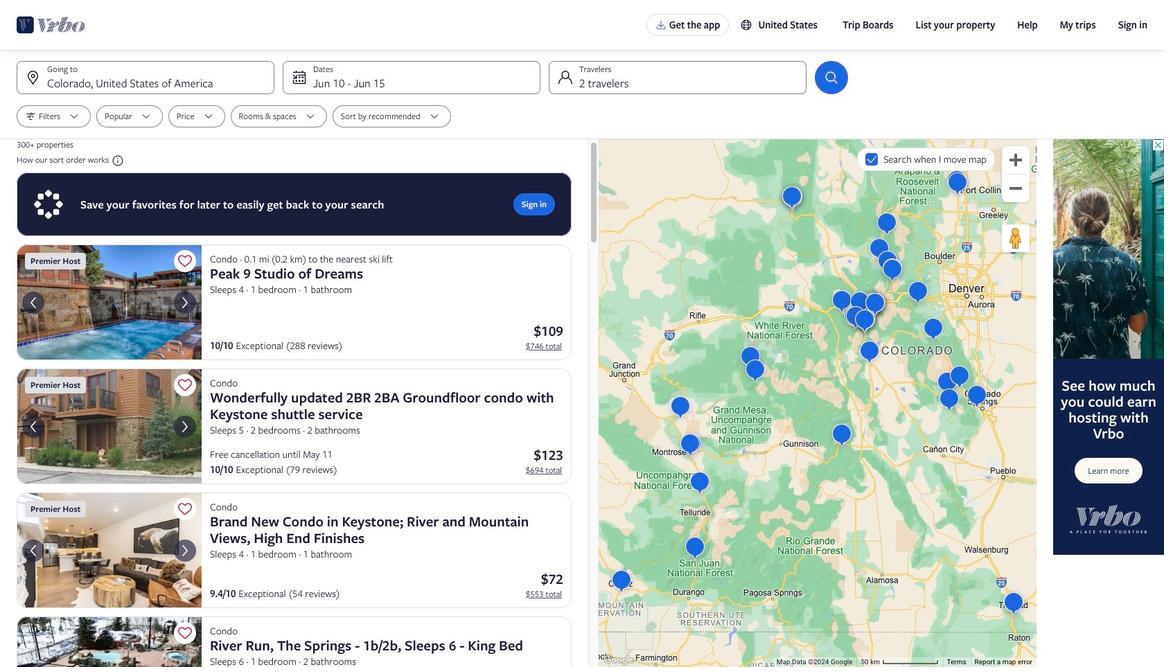 Task type: describe. For each thing, give the bounding box(es) containing it.
google image
[[602, 653, 635, 667]]

show previous image for brand new condo in keystone; river and mountain views, high end finishes image
[[25, 542, 42, 559]]

show next image for peak 9 studio of dreams image
[[177, 294, 193, 311]]

show previous image for peak 9 studio of dreams image
[[25, 294, 42, 311]]

show next image for brand new condo in keystone; river and mountain views, high end finishes image
[[177, 542, 193, 559]]



Task type: vqa. For each thing, say whether or not it's contained in the screenshot.
the 'Show previous image for Peak 9 Studio of Dreams'
yes



Task type: locate. For each thing, give the bounding box(es) containing it.
1 vertical spatial small image
[[109, 155, 124, 167]]

1 horizontal spatial small image
[[740, 19, 753, 31]]

experience the ultimate ski vacation at our rental in breckenridge. unwind in our private slope-side hot tub with panoramic mountain views and waterfalls after a long day and prior to heading one block over for a mouth watering dinner on main st. image
[[17, 245, 202, 360]]

antlers gulch exterior in summer image
[[17, 369, 202, 484]]

year round heated pool, slide, 2 hot tubs and kiddie pool. image
[[17, 617, 202, 667]]

living area featuring flat screen tv, sleeper sofa, gas fireplace, and balcony attached. image
[[17, 493, 202, 608]]

0 horizontal spatial small image
[[109, 155, 124, 167]]

search image
[[823, 69, 840, 86]]

vrbo logo image
[[17, 14, 85, 36]]

download the app button image
[[655, 19, 666, 30]]

small image
[[740, 19, 753, 31], [109, 155, 124, 167]]

map region
[[599, 139, 1037, 667]]

show previous image for wonderfully updated 2br 2ba groundfloor condo with keystone shuttle service image
[[25, 418, 42, 435]]

0 vertical spatial small image
[[740, 19, 753, 31]]

show next image for wonderfully updated 2br 2ba groundfloor condo with keystone shuttle service image
[[177, 418, 193, 435]]



